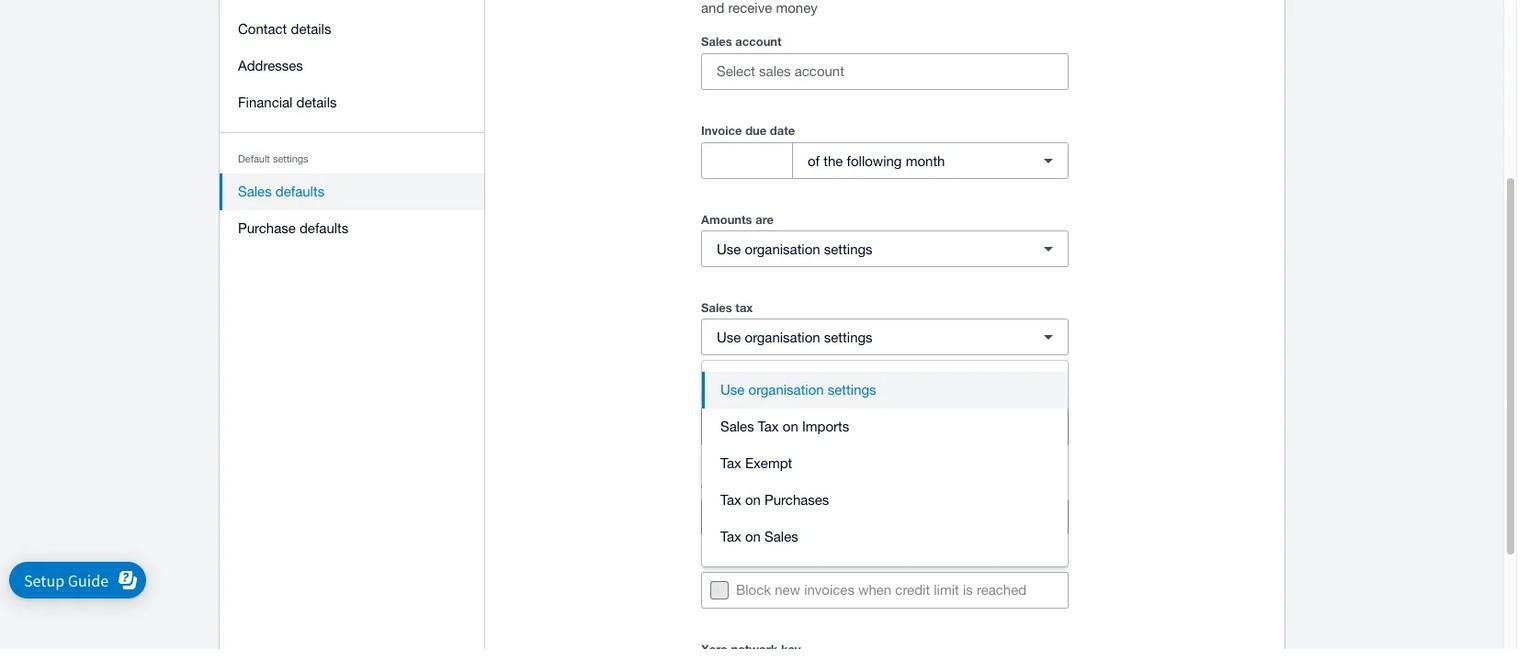 Task type: locate. For each thing, give the bounding box(es) containing it.
tax on sales
[[721, 530, 799, 545]]

group containing use organisation settings
[[702, 361, 1068, 567]]

organisation down tax
[[745, 330, 821, 345]]

0 vertical spatial use organisation settings button
[[701, 231, 1069, 268]]

use organisation settings up sales tax on imports in the bottom of the page
[[721, 382, 877, 398]]

sales for sales tax
[[701, 301, 732, 315]]

when
[[859, 583, 892, 598]]

settings up sales defaults
[[273, 154, 309, 165]]

0 vertical spatial details
[[291, 21, 331, 37]]

month
[[906, 153, 946, 169]]

details down the addresses button
[[297, 95, 337, 110]]

use down sales tax
[[717, 330, 741, 345]]

use
[[717, 241, 741, 257], [717, 330, 741, 345], [721, 382, 745, 398]]

sales down default
[[238, 184, 272, 199]]

use down the "amounts"
[[717, 241, 741, 257]]

use organisation settings
[[717, 241, 873, 257], [717, 330, 873, 345], [721, 382, 877, 398]]

use organisation settings button
[[702, 372, 1068, 409]]

Sales account field
[[702, 54, 1068, 89]]

1 vertical spatial organisation
[[745, 330, 821, 345]]

1 vertical spatial details
[[297, 95, 337, 110]]

organisation down are
[[745, 241, 821, 257]]

purchase
[[238, 221, 296, 236]]

on
[[783, 419, 799, 435], [746, 493, 761, 508], [746, 530, 761, 545]]

sales inside button
[[238, 184, 272, 199]]

tax down the "tax exempt"
[[721, 493, 742, 508]]

1 vertical spatial limit
[[934, 583, 960, 598]]

use organisation settings down tax
[[717, 330, 873, 345]]

use inside use organisation settings button
[[721, 382, 745, 398]]

details right contact
[[291, 21, 331, 37]]

0 vertical spatial use organisation settings
[[717, 241, 873, 257]]

sales tax on imports
[[721, 419, 850, 435]]

use for amounts
[[717, 241, 741, 257]]

use organisation settings button up use organisation settings button
[[701, 319, 1069, 356]]

details
[[291, 21, 331, 37], [297, 95, 337, 110]]

None number field
[[702, 143, 792, 178]]

tax for tax exempt
[[721, 456, 742, 472]]

settings
[[273, 154, 309, 165], [824, 241, 873, 257], [824, 330, 873, 345], [828, 382, 877, 398]]

credit
[[896, 583, 930, 598]]

limit left is
[[934, 583, 960, 598]]

purchase defaults
[[238, 221, 349, 236]]

sales down tax on purchases
[[765, 530, 799, 545]]

2 vertical spatial on
[[746, 530, 761, 545]]

settings inside button
[[828, 382, 877, 398]]

0 vertical spatial limit
[[740, 480, 764, 495]]

use organisation settings button
[[701, 231, 1069, 268], [701, 319, 1069, 356]]

defaults down sales defaults button
[[300, 221, 349, 236]]

limit
[[740, 480, 764, 495], [934, 583, 960, 598]]

details inside button
[[291, 21, 331, 37]]

sales
[[701, 34, 732, 49], [238, 184, 272, 199], [701, 301, 732, 315], [721, 419, 754, 435], [765, 530, 799, 545]]

sales left account
[[701, 34, 732, 49]]

0 vertical spatial use
[[717, 241, 741, 257]]

2 vertical spatial organisation
[[749, 382, 824, 398]]

settings for use organisation settings popup button corresponding to amounts are
[[824, 241, 873, 257]]

0 vertical spatial on
[[783, 419, 799, 435]]

settings up use organisation settings button
[[824, 330, 873, 345]]

settings for use organisation settings button
[[828, 382, 877, 398]]

invoice due date group
[[701, 142, 1069, 179]]

tax for tax on purchases
[[721, 493, 742, 508]]

defaults
[[276, 184, 325, 199], [300, 221, 349, 236]]

use organisation settings for are
[[717, 241, 873, 257]]

sales left tax
[[701, 301, 732, 315]]

1 use organisation settings button from the top
[[701, 231, 1069, 268]]

the
[[824, 153, 843, 169]]

0 vertical spatial organisation
[[745, 241, 821, 257]]

financial details button
[[220, 85, 485, 121]]

details inside button
[[297, 95, 337, 110]]

organisation for tax
[[745, 330, 821, 345]]

tax
[[736, 301, 753, 315]]

default settings
[[238, 154, 309, 165]]

1 vertical spatial use
[[717, 330, 741, 345]]

2 vertical spatial use organisation settings
[[721, 382, 877, 398]]

on left the imports
[[783, 419, 799, 435]]

list box
[[702, 361, 1068, 567]]

reached
[[977, 583, 1027, 598]]

sales down discount
[[721, 419, 754, 435]]

group
[[702, 361, 1068, 567]]

following
[[847, 153, 902, 169]]

2 use organisation settings button from the top
[[701, 319, 1069, 356]]

amounts
[[701, 212, 753, 227]]

tax down credit
[[721, 530, 742, 545]]

tax up credit
[[721, 456, 742, 472]]

2 vertical spatial use
[[721, 382, 745, 398]]

menu
[[220, 0, 485, 258]]

tax on purchases button
[[702, 483, 1068, 519]]

sales for sales account
[[701, 34, 732, 49]]

contact details
[[238, 21, 331, 37]]

block
[[736, 583, 771, 598]]

defaults for sales defaults
[[276, 184, 325, 199]]

defaults up purchase defaults
[[276, 184, 325, 199]]

use organisation settings button for amounts are
[[701, 231, 1069, 268]]

1 vertical spatial use organisation settings button
[[701, 319, 1069, 356]]

1 vertical spatial on
[[746, 493, 761, 508]]

tax
[[758, 419, 779, 435], [721, 456, 742, 472], [721, 493, 742, 508], [721, 530, 742, 545]]

exempt
[[746, 456, 793, 472]]

of the following month button
[[792, 142, 1069, 179]]

organisation
[[745, 241, 821, 257], [745, 330, 821, 345], [749, 382, 824, 398]]

Discount number field
[[702, 410, 1031, 445]]

use up sales tax on imports in the bottom of the page
[[721, 382, 745, 398]]

date
[[770, 123, 796, 138]]

use organisation settings down are
[[717, 241, 873, 257]]

sales inside button
[[721, 419, 754, 435]]

credit limit amount
[[701, 480, 811, 495]]

on down tax on purchases
[[746, 530, 761, 545]]

settings up discount number field
[[828, 382, 877, 398]]

limit down the "tax exempt"
[[740, 480, 764, 495]]

0 vertical spatial defaults
[[276, 184, 325, 199]]

new
[[775, 583, 801, 598]]

1 vertical spatial defaults
[[300, 221, 349, 236]]

tax exempt
[[721, 456, 793, 472]]

organisation for are
[[745, 241, 821, 257]]

of
[[808, 153, 820, 169]]

settings down the at the top right
[[824, 241, 873, 257]]

1 horizontal spatial limit
[[934, 583, 960, 598]]

organisation up sales tax on imports in the bottom of the page
[[749, 382, 824, 398]]

are
[[756, 212, 774, 227]]

on down the "tax exempt"
[[746, 493, 761, 508]]

use organisation settings button down invoice due date group
[[701, 231, 1069, 268]]

1 vertical spatial use organisation settings
[[717, 330, 873, 345]]



Task type: describe. For each thing, give the bounding box(es) containing it.
menu containing contact details
[[220, 0, 485, 258]]

invoice due date
[[701, 123, 796, 138]]

amounts are
[[701, 212, 774, 227]]

tax exempt button
[[702, 446, 1068, 483]]

sales inside button
[[765, 530, 799, 545]]

on for sales
[[746, 530, 761, 545]]

defaults for purchase defaults
[[300, 221, 349, 236]]

purchases
[[765, 493, 830, 508]]

sales account
[[701, 34, 782, 49]]

organisation inside use organisation settings button
[[749, 382, 824, 398]]

on for purchases
[[746, 493, 761, 508]]

tax for tax on sales
[[721, 530, 742, 545]]

sales defaults
[[238, 184, 325, 199]]

invoice
[[701, 123, 742, 138]]

amount
[[767, 480, 811, 495]]

Credit limit amount number field
[[702, 500, 1068, 535]]

details for contact details
[[291, 21, 331, 37]]

use organisation settings inside use organisation settings button
[[721, 382, 877, 398]]

sales tax on imports button
[[702, 409, 1068, 446]]

sales defaults button
[[220, 174, 485, 211]]

contact details button
[[220, 11, 485, 48]]

financial details
[[238, 95, 337, 110]]

block new invoices when credit limit is reached
[[736, 583, 1027, 598]]

details for financial details
[[297, 95, 337, 110]]

list box containing use organisation settings
[[702, 361, 1068, 567]]

settings inside menu
[[273, 154, 309, 165]]

invoices
[[805, 583, 855, 598]]

tax on sales button
[[702, 519, 1068, 556]]

addresses button
[[220, 48, 485, 85]]

tax up exempt
[[758, 419, 779, 435]]

due
[[746, 123, 767, 138]]

purchase defaults button
[[220, 211, 485, 247]]

0 horizontal spatial limit
[[740, 480, 764, 495]]

credit
[[701, 480, 736, 495]]

discount
[[701, 389, 752, 404]]

account
[[736, 34, 782, 49]]

tax on purchases
[[721, 493, 830, 508]]

financial
[[238, 95, 293, 110]]

use organisation settings button for sales tax
[[701, 319, 1069, 356]]

use for sales
[[717, 330, 741, 345]]

sales for sales defaults
[[238, 184, 272, 199]]

of the following month
[[808, 153, 946, 169]]

none number field inside invoice due date group
[[702, 143, 792, 178]]

use organisation settings for tax
[[717, 330, 873, 345]]

default
[[238, 154, 270, 165]]

sales for sales tax on imports
[[721, 419, 754, 435]]

contact
[[238, 21, 287, 37]]

imports
[[802, 419, 850, 435]]

addresses
[[238, 58, 303, 74]]

on inside button
[[783, 419, 799, 435]]

is
[[963, 583, 973, 598]]

settings for use organisation settings popup button corresponding to sales tax
[[824, 330, 873, 345]]

sales tax
[[701, 301, 753, 315]]



Task type: vqa. For each thing, say whether or not it's contained in the screenshot.
tax
yes



